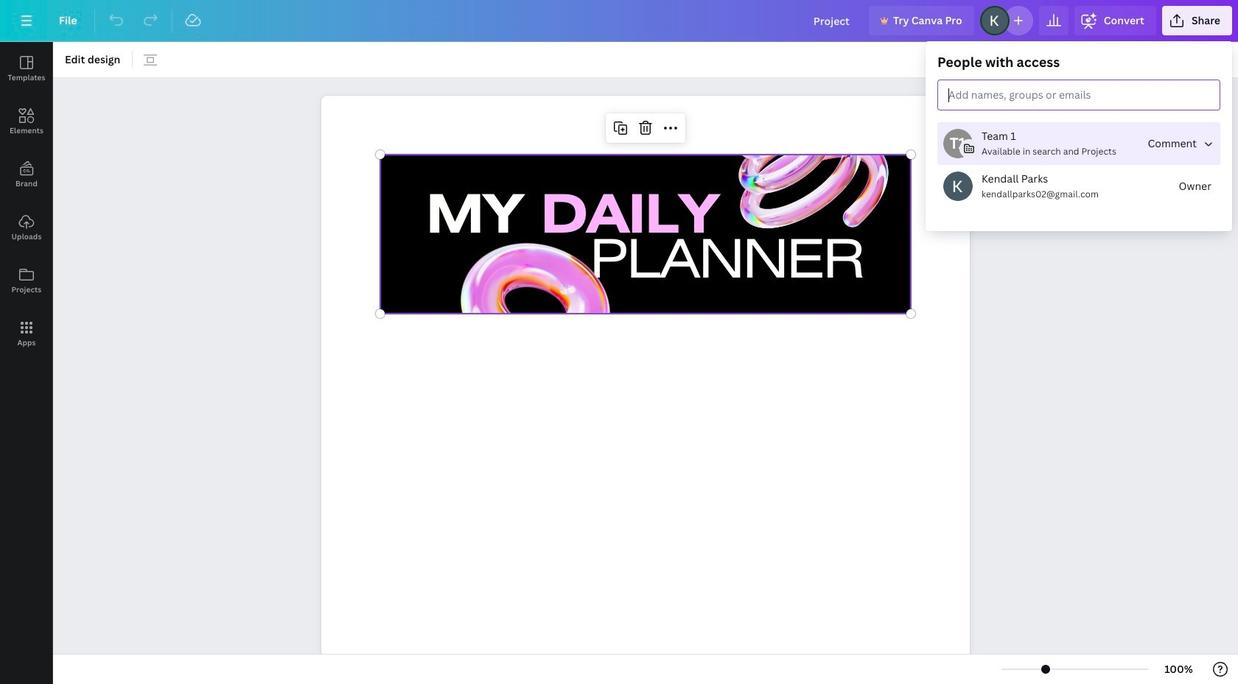 Task type: describe. For each thing, give the bounding box(es) containing it.
side panel tab list
[[0, 42, 53, 360]]

Zoom button
[[1155, 658, 1203, 682]]

main menu bar
[[0, 0, 1238, 42]]



Task type: vqa. For each thing, say whether or not it's contained in the screenshot.
Create a design
no



Task type: locate. For each thing, give the bounding box(es) containing it.
Add names, groups or emails text field
[[943, 85, 1091, 106]]

None text field
[[321, 88, 970, 685]]

Can comment button
[[1142, 129, 1220, 158]]

Design title text field
[[802, 6, 863, 35]]

team 1 element
[[943, 129, 973, 158]]

group
[[937, 53, 1220, 220]]

team 1 image
[[943, 129, 973, 158]]



